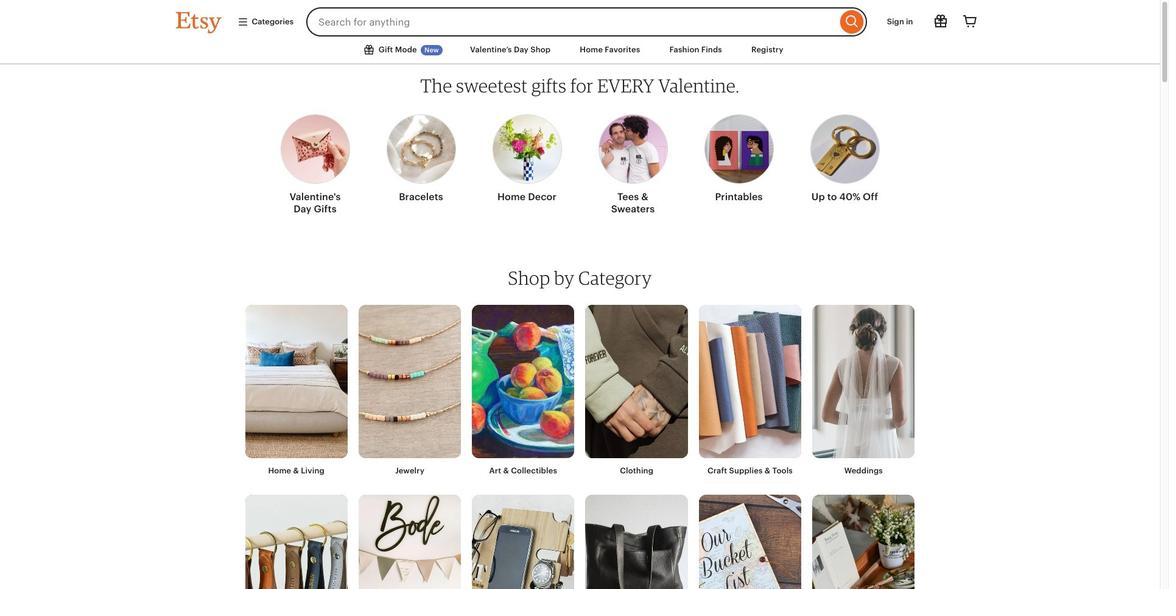 Task type: locate. For each thing, give the bounding box(es) containing it.
craft supplies & tools image
[[699, 305, 802, 459]]

bath & beauty image
[[813, 496, 915, 590]]

accessories image
[[245, 496, 348, 590]]

books, movies & music image
[[699, 496, 802, 590]]

Search for anything text field
[[306, 7, 837, 37]]

banner
[[154, 0, 1007, 37]]

weddings image
[[813, 305, 915, 459]]

menu bar
[[0, 0, 1161, 64], [154, 37, 1007, 64]]

None search field
[[306, 7, 867, 37]]

electronics & accessories image
[[472, 496, 575, 590]]



Task type: describe. For each thing, give the bounding box(es) containing it.
clothing image
[[586, 305, 688, 459]]

jewelry image
[[359, 305, 461, 459]]

home & living image
[[245, 305, 348, 459]]

art & collectibles image
[[472, 305, 575, 459]]

bags & purses image
[[586, 496, 688, 590]]

baby image
[[359, 496, 461, 590]]



Task type: vqa. For each thing, say whether or not it's contained in the screenshot.
'$' inside $ 16.10 $ 46.00 (65% off)
no



